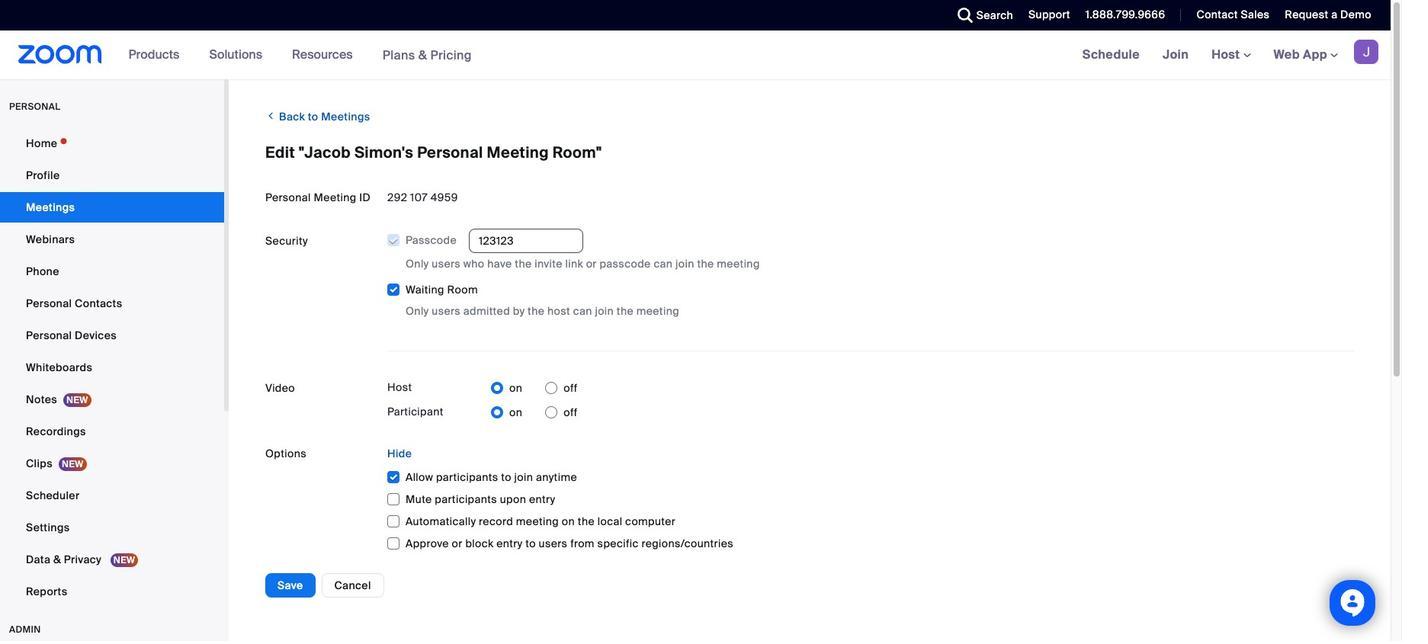Task type: describe. For each thing, give the bounding box(es) containing it.
banner containing products
[[0, 31, 1391, 80]]

automatically
[[406, 515, 476, 529]]

personal contacts
[[26, 297, 122, 310]]

join link
[[1151, 31, 1200, 79]]

approve
[[406, 537, 449, 551]]

the for invite
[[515, 257, 532, 271]]

contact sales
[[1197, 8, 1270, 21]]

1 vertical spatial host
[[387, 380, 412, 394]]

292 107 4959
[[387, 191, 458, 204]]

0 vertical spatial meeting
[[717, 257, 760, 271]]

personal devices link
[[0, 320, 224, 351]]

local
[[598, 515, 622, 529]]

back
[[279, 110, 305, 124]]

host
[[548, 304, 570, 318]]

sales
[[1241, 8, 1270, 21]]

reports
[[26, 585, 67, 599]]

recordings
[[26, 425, 86, 438]]

privacy
[[64, 553, 101, 567]]

admitted
[[463, 304, 510, 318]]

0 horizontal spatial meeting
[[314, 191, 357, 204]]

1.888.799.9666
[[1086, 8, 1165, 21]]

none text field inside 'security' group
[[469, 229, 583, 253]]

regions/countries
[[642, 537, 734, 551]]

2 vertical spatial users
[[539, 537, 568, 551]]

block
[[465, 537, 494, 551]]

mute
[[406, 493, 432, 506]]

2 horizontal spatial join
[[676, 257, 694, 271]]

from
[[570, 537, 595, 551]]

security
[[265, 234, 308, 248]]

products
[[129, 47, 179, 63]]

web
[[1274, 47, 1300, 63]]

personal devices
[[26, 329, 117, 342]]

the for host
[[528, 304, 545, 318]]

notes link
[[0, 384, 224, 415]]

devices
[[75, 329, 117, 342]]

off for host
[[564, 381, 578, 395]]

have
[[487, 257, 512, 271]]

cancel button
[[321, 574, 384, 598]]

data & privacy link
[[0, 544, 224, 575]]

107
[[410, 191, 428, 204]]

demo
[[1341, 8, 1372, 21]]

hide
[[387, 447, 412, 461]]

0 vertical spatial meeting
[[487, 143, 549, 162]]

back to meetings
[[276, 110, 370, 124]]

reports link
[[0, 576, 224, 607]]

id
[[359, 191, 371, 204]]

passcode
[[406, 233, 457, 247]]

participant option group
[[491, 400, 578, 425]]

admin
[[9, 624, 41, 636]]

cancel
[[334, 579, 371, 593]]

join
[[1163, 47, 1189, 63]]

on for participant
[[509, 406, 522, 420]]

schedule link
[[1071, 31, 1151, 79]]

personal
[[9, 101, 61, 113]]

edit
[[265, 143, 295, 162]]

meetings navigation
[[1071, 31, 1391, 80]]

video
[[265, 381, 295, 395]]

approve or block entry to users from specific regions/countries
[[406, 537, 734, 551]]

a
[[1331, 8, 1338, 21]]

search button
[[946, 0, 1017, 31]]

schedule
[[1083, 47, 1140, 63]]

0 horizontal spatial can
[[573, 304, 592, 318]]

profile link
[[0, 160, 224, 191]]

room"
[[553, 143, 602, 162]]

personal for personal devices
[[26, 329, 72, 342]]

anytime
[[536, 471, 577, 484]]

& for privacy
[[53, 553, 61, 567]]

allow participants to join       anytime
[[406, 471, 577, 484]]

"jacob
[[299, 143, 351, 162]]

invite
[[535, 257, 563, 271]]

0 horizontal spatial join
[[514, 471, 533, 484]]

scheduler link
[[0, 480, 224, 511]]

only for only users admitted by the host can join the meeting
[[406, 304, 429, 318]]

2 vertical spatial to
[[526, 537, 536, 551]]

personal up 4959
[[417, 143, 483, 162]]

edit "jacob simon's personal meeting room"
[[265, 143, 602, 162]]

personal contacts link
[[0, 288, 224, 319]]

personal menu menu
[[0, 128, 224, 608]]

participants for mute
[[435, 493, 497, 506]]

pricing
[[430, 47, 472, 63]]

web app button
[[1274, 47, 1338, 63]]

off for participant
[[564, 406, 578, 420]]

profile
[[26, 169, 60, 182]]

participants for allow
[[436, 471, 498, 484]]

waiting
[[406, 283, 444, 297]]

recordings link
[[0, 416, 224, 447]]

security group
[[387, 229, 1354, 320]]

participant
[[387, 405, 444, 419]]

292
[[387, 191, 407, 204]]

support
[[1029, 8, 1070, 21]]

1 horizontal spatial can
[[654, 257, 673, 271]]

meetings inside 'link'
[[321, 110, 370, 124]]

only users who have the invite link or passcode can join the meeting
[[406, 257, 760, 271]]



Task type: vqa. For each thing, say whether or not it's contained in the screenshot.
Room Management "menu item"
no



Task type: locate. For each thing, give the bounding box(es) containing it.
home
[[26, 136, 57, 150]]

on up participant option group
[[509, 381, 522, 395]]

request a demo link
[[1274, 0, 1391, 31], [1285, 8, 1372, 21]]

save button
[[265, 574, 315, 598]]

options
[[265, 447, 307, 461]]

0 vertical spatial entry
[[529, 493, 555, 506]]

1 horizontal spatial host
[[1212, 47, 1243, 63]]

or left block
[[452, 537, 463, 551]]

off inside host option group
[[564, 381, 578, 395]]

users for who
[[432, 257, 461, 271]]

users down the automatically record meeting on the local computer
[[539, 537, 568, 551]]

on inside participant option group
[[509, 406, 522, 420]]

host up participant
[[387, 380, 412, 394]]

join right host
[[595, 304, 614, 318]]

entry for block
[[497, 537, 523, 551]]

4959
[[431, 191, 458, 204]]

& inside personal menu menu
[[53, 553, 61, 567]]

1 vertical spatial only
[[406, 304, 429, 318]]

to down the automatically record meeting on the local computer
[[526, 537, 536, 551]]

1 vertical spatial to
[[501, 471, 512, 484]]

by
[[513, 304, 525, 318]]

to right back
[[308, 110, 318, 124]]

off down host option group
[[564, 406, 578, 420]]

phone
[[26, 265, 59, 278]]

request
[[1285, 8, 1329, 21]]

only
[[406, 257, 429, 271], [406, 304, 429, 318]]

users down waiting room
[[432, 304, 461, 318]]

data & privacy
[[26, 553, 104, 567]]

2 vertical spatial meeting
[[516, 515, 559, 529]]

join right passcode
[[676, 257, 694, 271]]

meeting left 'room"'
[[487, 143, 549, 162]]

1 horizontal spatial meeting
[[487, 143, 549, 162]]

2 vertical spatial on
[[562, 515, 575, 529]]

2 off from the top
[[564, 406, 578, 420]]

whiteboards link
[[0, 352, 224, 383]]

personal for personal meeting id
[[265, 191, 311, 204]]

entry up the automatically record meeting on the local computer
[[529, 493, 555, 506]]

can right passcode
[[654, 257, 673, 271]]

home link
[[0, 128, 224, 159]]

products button
[[129, 31, 186, 79]]

host button
[[1212, 47, 1251, 63]]

0 horizontal spatial entry
[[497, 537, 523, 551]]

1 horizontal spatial meeting
[[636, 304, 679, 318]]

on
[[509, 381, 522, 395], [509, 406, 522, 420], [562, 515, 575, 529]]

request a demo
[[1285, 8, 1372, 21]]

1 vertical spatial participants
[[435, 493, 497, 506]]

host option group
[[491, 376, 578, 400]]

back to meetings link
[[265, 104, 370, 129]]

mute participants upon entry
[[406, 493, 555, 506]]

0 horizontal spatial meeting
[[516, 515, 559, 529]]

data
[[26, 553, 50, 567]]

personal up whiteboards
[[26, 329, 72, 342]]

1 vertical spatial users
[[432, 304, 461, 318]]

specific
[[597, 537, 639, 551]]

simon's
[[354, 143, 413, 162]]

0 horizontal spatial meetings
[[26, 201, 75, 214]]

or right link
[[586, 257, 597, 271]]

0 vertical spatial join
[[676, 257, 694, 271]]

save
[[278, 579, 303, 593]]

None text field
[[469, 229, 583, 253]]

notes
[[26, 393, 57, 406]]

meetings link
[[0, 192, 224, 223]]

on inside host option group
[[509, 381, 522, 395]]

meeting
[[487, 143, 549, 162], [314, 191, 357, 204]]

entry down record at the bottom left of the page
[[497, 537, 523, 551]]

on for host
[[509, 381, 522, 395]]

1 vertical spatial meeting
[[314, 191, 357, 204]]

meeting left id
[[314, 191, 357, 204]]

can
[[654, 257, 673, 271], [573, 304, 592, 318]]

1 vertical spatial meetings
[[26, 201, 75, 214]]

clips link
[[0, 448, 224, 479]]

banner
[[0, 31, 1391, 80]]

waiting room
[[406, 283, 478, 297]]

personal for personal contacts
[[26, 297, 72, 310]]

1 only from the top
[[406, 257, 429, 271]]

1 horizontal spatial entry
[[529, 493, 555, 506]]

on down host option group
[[509, 406, 522, 420]]

participants up mute participants upon entry
[[436, 471, 498, 484]]

the for local
[[578, 515, 595, 529]]

1 vertical spatial can
[[573, 304, 592, 318]]

solutions button
[[209, 31, 269, 79]]

join up upon
[[514, 471, 533, 484]]

1 vertical spatial meeting
[[636, 304, 679, 318]]

off up participant option group
[[564, 381, 578, 395]]

host inside meetings navigation
[[1212, 47, 1243, 63]]

off
[[564, 381, 578, 395], [564, 406, 578, 420]]

users for admitted
[[432, 304, 461, 318]]

settings
[[26, 521, 70, 535]]

on up approve or block entry to users from specific regions/countries
[[562, 515, 575, 529]]

1 vertical spatial &
[[53, 553, 61, 567]]

to inside back to meetings 'link'
[[308, 110, 318, 124]]

only users admitted by the host can join the meeting
[[406, 304, 679, 318]]

1 vertical spatial entry
[[497, 537, 523, 551]]

0 horizontal spatial or
[[452, 537, 463, 551]]

can right host
[[573, 304, 592, 318]]

meetings inside personal menu menu
[[26, 201, 75, 214]]

entry for upon
[[529, 493, 555, 506]]

0 vertical spatial participants
[[436, 471, 498, 484]]

join
[[676, 257, 694, 271], [595, 304, 614, 318], [514, 471, 533, 484]]

0 horizontal spatial &
[[53, 553, 61, 567]]

1 vertical spatial on
[[509, 406, 522, 420]]

only up waiting
[[406, 257, 429, 271]]

0 vertical spatial meetings
[[321, 110, 370, 124]]

0 vertical spatial &
[[418, 47, 427, 63]]

users up waiting room
[[432, 257, 461, 271]]

0 vertical spatial or
[[586, 257, 597, 271]]

off inside participant option group
[[564, 406, 578, 420]]

0 vertical spatial can
[[654, 257, 673, 271]]

0 vertical spatial host
[[1212, 47, 1243, 63]]

settings link
[[0, 512, 224, 543]]

resources
[[292, 47, 353, 63]]

1 horizontal spatial &
[[418, 47, 427, 63]]

record
[[479, 515, 513, 529]]

phone link
[[0, 256, 224, 287]]

to up upon
[[501, 471, 512, 484]]

automatically record meeting on the local computer
[[406, 515, 676, 529]]

2 horizontal spatial meeting
[[717, 257, 760, 271]]

0 vertical spatial to
[[308, 110, 318, 124]]

& right data
[[53, 553, 61, 567]]

1 horizontal spatial or
[[586, 257, 597, 271]]

or inside 'security' group
[[586, 257, 597, 271]]

webinars
[[26, 233, 75, 246]]

0 vertical spatial users
[[432, 257, 461, 271]]

participants
[[436, 471, 498, 484], [435, 493, 497, 506]]

0 vertical spatial off
[[564, 381, 578, 395]]

1 off from the top
[[564, 381, 578, 395]]

upon
[[500, 493, 526, 506]]

meetings up webinars
[[26, 201, 75, 214]]

users
[[432, 257, 461, 271], [432, 304, 461, 318], [539, 537, 568, 551]]

resources button
[[292, 31, 360, 79]]

webinars link
[[0, 224, 224, 255]]

profile picture image
[[1354, 40, 1379, 64]]

host down contact sales
[[1212, 47, 1243, 63]]

whiteboards
[[26, 361, 92, 374]]

search
[[977, 8, 1013, 22]]

only for only users who have the invite link or passcode can join the meeting
[[406, 257, 429, 271]]

personal up security
[[265, 191, 311, 204]]

2 only from the top
[[406, 304, 429, 318]]

1 vertical spatial join
[[595, 304, 614, 318]]

web app
[[1274, 47, 1327, 63]]

room
[[447, 283, 478, 297]]

zoom logo image
[[18, 45, 102, 64]]

& inside the product information navigation
[[418, 47, 427, 63]]

link
[[565, 257, 583, 271]]

1 vertical spatial off
[[564, 406, 578, 420]]

solutions
[[209, 47, 262, 63]]

0 horizontal spatial to
[[308, 110, 318, 124]]

1 horizontal spatial join
[[595, 304, 614, 318]]

1 vertical spatial or
[[452, 537, 463, 551]]

product information navigation
[[117, 31, 483, 80]]

1 horizontal spatial to
[[501, 471, 512, 484]]

passcode
[[600, 257, 651, 271]]

meeting
[[717, 257, 760, 271], [636, 304, 679, 318], [516, 515, 559, 529]]

support link
[[1017, 0, 1074, 31], [1029, 8, 1070, 21]]

meetings
[[321, 110, 370, 124], [26, 201, 75, 214]]

2 horizontal spatial to
[[526, 537, 536, 551]]

plans & pricing
[[383, 47, 472, 63]]

the
[[515, 257, 532, 271], [697, 257, 714, 271], [528, 304, 545, 318], [617, 304, 634, 318], [578, 515, 595, 529]]

meetings up "jacob
[[321, 110, 370, 124]]

only down waiting
[[406, 304, 429, 318]]

hide button
[[387, 442, 412, 466]]

1.888.799.9666 button
[[1074, 0, 1169, 31], [1086, 8, 1165, 21]]

0 horizontal spatial host
[[387, 380, 412, 394]]

left image
[[265, 108, 276, 124]]

personal down phone
[[26, 297, 72, 310]]

clips
[[26, 457, 53, 470]]

& right plans
[[418, 47, 427, 63]]

0 vertical spatial on
[[509, 381, 522, 395]]

participants up automatically
[[435, 493, 497, 506]]

0 vertical spatial only
[[406, 257, 429, 271]]

& for pricing
[[418, 47, 427, 63]]

1 horizontal spatial meetings
[[321, 110, 370, 124]]

allow
[[406, 471, 433, 484]]

2 vertical spatial join
[[514, 471, 533, 484]]

plans
[[383, 47, 415, 63]]

scheduler
[[26, 489, 80, 502]]



